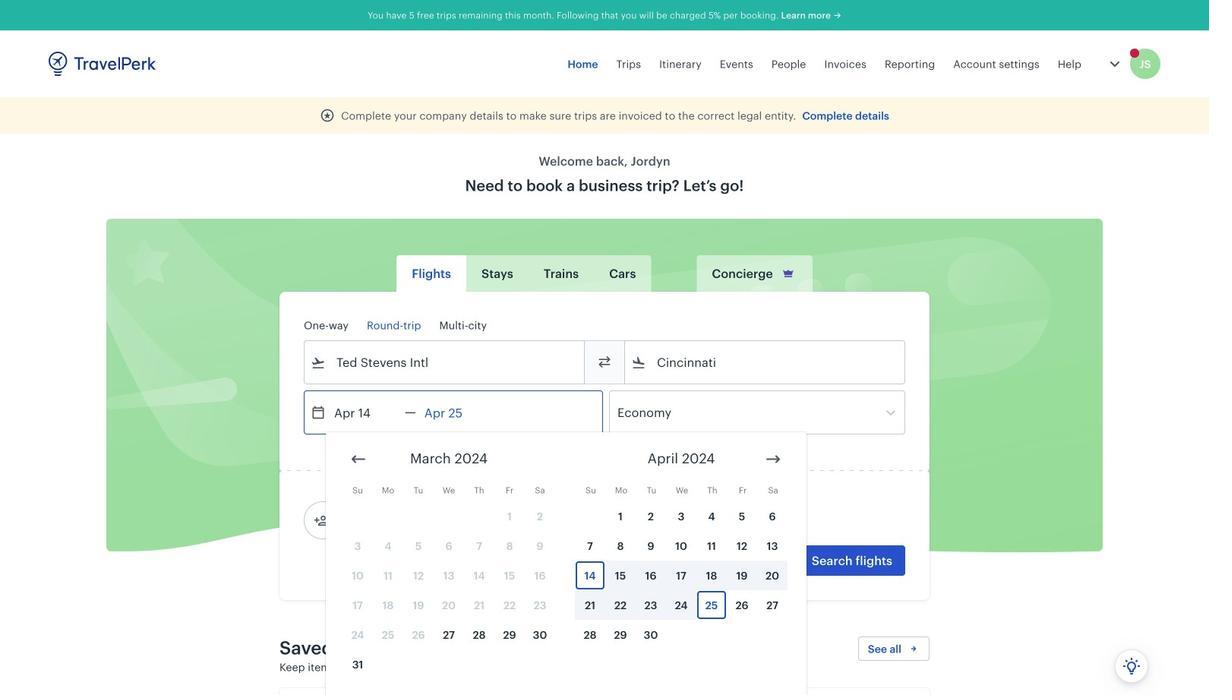 Task type: describe. For each thing, give the bounding box(es) containing it.
Return text field
[[416, 391, 495, 434]]

From search field
[[326, 350, 565, 375]]

To search field
[[647, 350, 885, 375]]

move forward to switch to the next month. image
[[765, 450, 783, 469]]



Task type: locate. For each thing, give the bounding box(es) containing it.
calendar application
[[326, 432, 1210, 695]]

Depart text field
[[326, 391, 405, 434]]

move backward to switch to the previous month. image
[[350, 450, 368, 469]]



Task type: vqa. For each thing, say whether or not it's contained in the screenshot.
Return "text box"
yes



